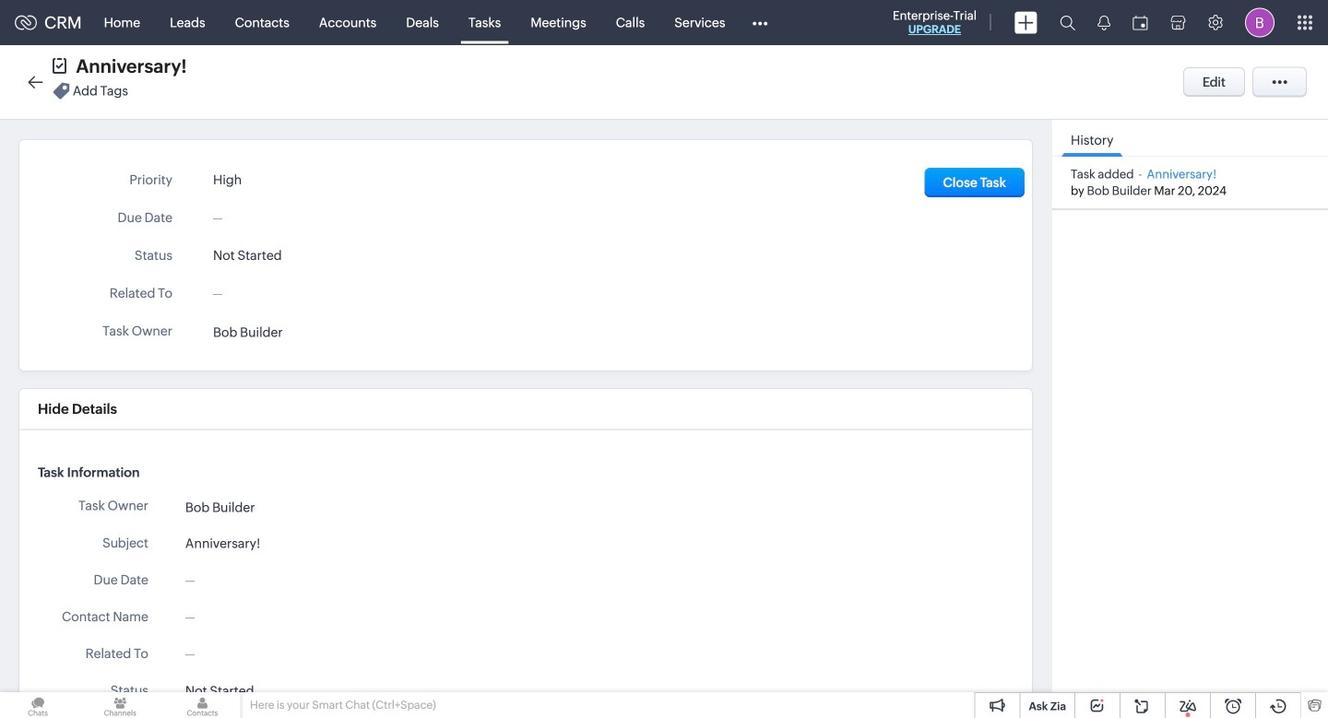 Task type: locate. For each thing, give the bounding box(es) containing it.
create menu element
[[1004, 0, 1049, 45]]

channels image
[[82, 693, 158, 719]]

search element
[[1049, 0, 1087, 45]]

search image
[[1060, 15, 1076, 30]]

profile image
[[1246, 8, 1275, 37]]

signals image
[[1098, 15, 1111, 30]]

chats image
[[0, 693, 76, 719]]

Other Modules field
[[740, 8, 780, 37]]



Task type: describe. For each thing, give the bounding box(es) containing it.
create menu image
[[1015, 12, 1038, 34]]

logo image
[[15, 15, 37, 30]]

signals element
[[1087, 0, 1122, 45]]

profile element
[[1235, 0, 1286, 45]]

calendar image
[[1133, 15, 1149, 30]]

contacts image
[[165, 693, 240, 719]]



Task type: vqa. For each thing, say whether or not it's contained in the screenshot.
Contacts Image
yes



